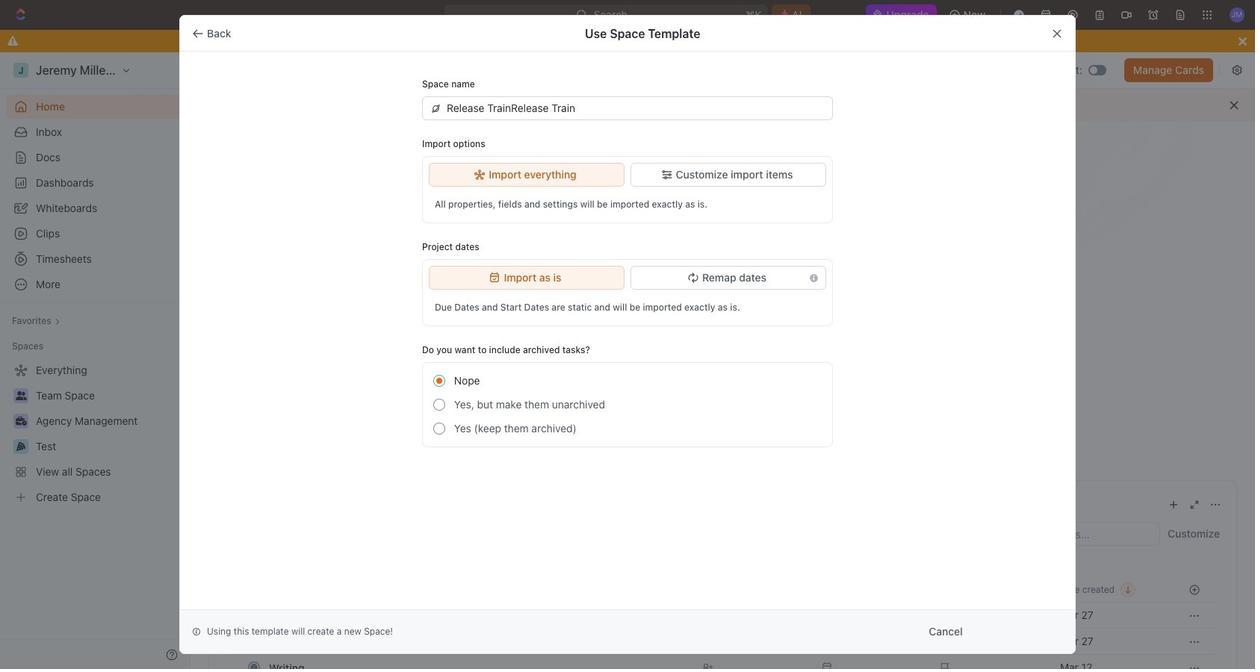 Task type: locate. For each thing, give the bounding box(es) containing it.
Search tasks... text field
[[1011, 523, 1160, 546]]

None radio
[[434, 375, 446, 387], [434, 399, 446, 411], [434, 423, 446, 435], [434, 375, 446, 387], [434, 399, 446, 411], [434, 423, 446, 435]]

alert
[[191, 89, 1256, 122]]

tree
[[6, 359, 184, 510]]

Release Train text field
[[447, 97, 825, 120]]

option group
[[434, 369, 827, 441]]



Task type: vqa. For each thing, say whether or not it's contained in the screenshot.
Sidebar navigation
yes



Task type: describe. For each thing, give the bounding box(es) containing it.
sidebar navigation
[[0, 52, 191, 670]]

tree inside sidebar navigation
[[6, 359, 184, 510]]



